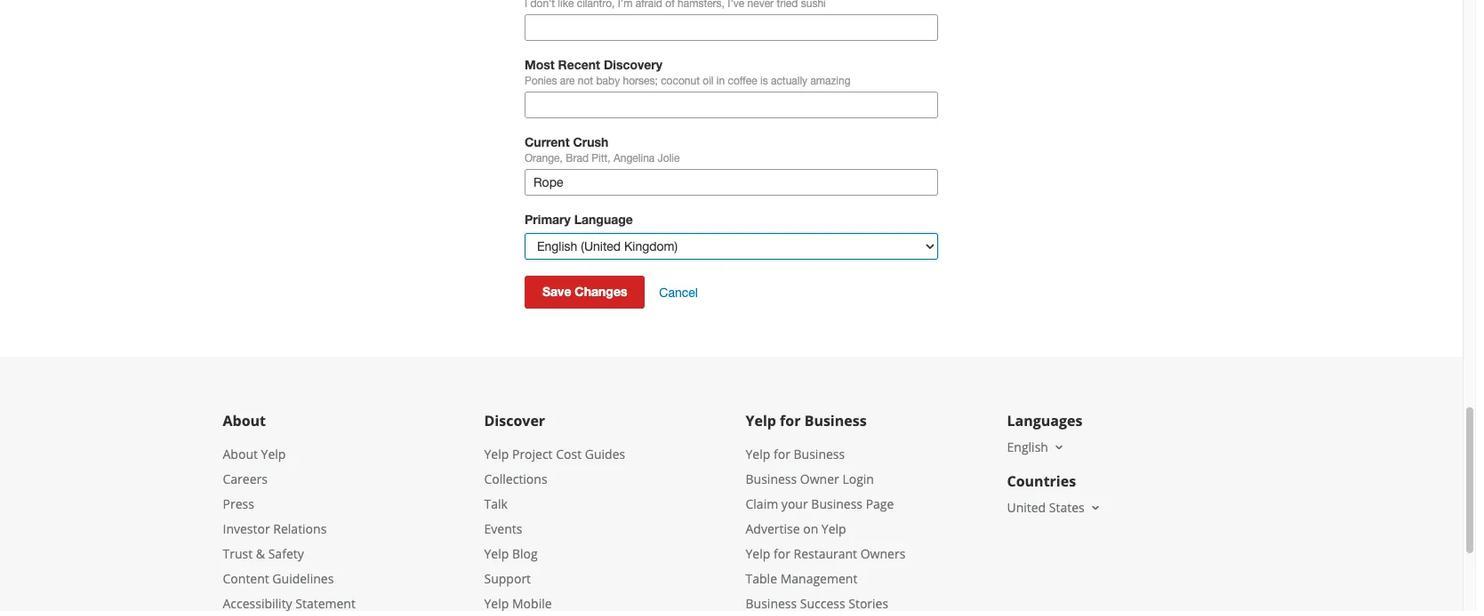 Task type: describe. For each thing, give the bounding box(es) containing it.
primary language
[[525, 212, 633, 227]]

talk
[[484, 496, 508, 513]]

2 vertical spatial for
[[774, 546, 791, 562]]

actually
[[771, 75, 808, 87]]

yelp for business
[[746, 411, 867, 431]]

recent
[[558, 57, 600, 72]]

yelp inside about yelp careers press investor relations trust & safety content guidelines
[[261, 446, 286, 463]]

cancel
[[659, 285, 698, 300]]

current crush orange, brad pitt, angelina jolie
[[525, 135, 680, 165]]

trust
[[223, 546, 253, 562]]

Most Recent Discovery text field
[[525, 92, 938, 119]]

business up claim
[[746, 471, 797, 488]]

language
[[574, 212, 633, 227]]

careers link
[[223, 471, 268, 488]]

guidelines
[[272, 570, 334, 587]]

owners
[[861, 546, 906, 562]]

horses;
[[623, 75, 658, 87]]

owner
[[800, 471, 839, 488]]

discovery
[[604, 57, 663, 72]]

Don't Tell Anyone Else But... text field
[[525, 15, 938, 41]]

about yelp link
[[223, 446, 286, 463]]

yelp right the on
[[822, 521, 846, 538]]

not
[[578, 75, 593, 87]]

about for about
[[223, 411, 266, 431]]

current
[[525, 135, 570, 150]]

support link
[[484, 570, 531, 587]]

countries
[[1007, 472, 1076, 491]]

table management link
[[746, 570, 858, 587]]

most recent discovery ponies are not baby horses; coconut oil in coffee is actually amazing
[[525, 57, 851, 87]]

primary
[[525, 212, 571, 227]]

talk link
[[484, 496, 508, 513]]

press
[[223, 496, 254, 513]]

collections link
[[484, 471, 548, 488]]

events
[[484, 521, 522, 538]]

restaurant
[[794, 546, 857, 562]]

baby
[[596, 75, 620, 87]]

content
[[223, 570, 269, 587]]

yelp up claim
[[746, 446, 771, 463]]

login
[[843, 471, 874, 488]]

yelp for business link
[[746, 446, 845, 463]]

&
[[256, 546, 265, 562]]

collections
[[484, 471, 548, 488]]

claim your business page link
[[746, 496, 894, 513]]

advertise
[[746, 521, 800, 538]]

table
[[746, 570, 777, 587]]

orange,
[[525, 152, 563, 165]]

save changes button
[[525, 276, 645, 309]]

management
[[781, 570, 858, 587]]

yelp blog link
[[484, 546, 538, 562]]

is
[[760, 75, 768, 87]]

business down owner
[[811, 496, 863, 513]]

blog
[[512, 546, 538, 562]]

project
[[512, 446, 553, 463]]

relations
[[273, 521, 327, 538]]

page
[[866, 496, 894, 513]]

business owner login link
[[746, 471, 874, 488]]

business up owner
[[794, 446, 845, 463]]

brad
[[566, 152, 589, 165]]

save
[[543, 284, 571, 299]]

guides
[[585, 446, 625, 463]]

in
[[717, 75, 725, 87]]



Task type: locate. For each thing, give the bounding box(es) containing it.
Current Crush text field
[[525, 169, 938, 196]]

for for yelp for business business owner login claim your business page advertise on yelp yelp for restaurant owners table management
[[774, 446, 791, 463]]

yelp for restaurant owners link
[[746, 546, 906, 562]]

yelp
[[746, 411, 776, 431], [261, 446, 286, 463], [484, 446, 509, 463], [746, 446, 771, 463], [822, 521, 846, 538], [484, 546, 509, 562], [746, 546, 771, 562]]

business up yelp for business link
[[805, 411, 867, 431]]

business
[[805, 411, 867, 431], [794, 446, 845, 463], [746, 471, 797, 488], [811, 496, 863, 513]]

yelp project cost guides collections talk events yelp blog support
[[484, 446, 625, 587]]

jolie
[[658, 152, 680, 165]]

for up business owner login link at the right of the page
[[774, 446, 791, 463]]

coconut
[[661, 75, 700, 87]]

cancel link
[[659, 285, 698, 301]]

yelp up yelp for business link
[[746, 411, 776, 431]]

discover
[[484, 411, 545, 431]]

about yelp careers press investor relations trust & safety content guidelines
[[223, 446, 334, 587]]

about up about yelp link
[[223, 411, 266, 431]]

yelp up table
[[746, 546, 771, 562]]

for down advertise
[[774, 546, 791, 562]]

for up yelp for business link
[[780, 411, 801, 431]]

angelina
[[614, 152, 655, 165]]

pitt,
[[592, 152, 611, 165]]

changes
[[575, 284, 627, 299]]

careers
[[223, 471, 268, 488]]

ponies
[[525, 75, 557, 87]]

1 vertical spatial about
[[223, 446, 258, 463]]

yelp up careers link
[[261, 446, 286, 463]]

press link
[[223, 496, 254, 513]]

advertise on yelp link
[[746, 521, 846, 538]]

save changes
[[543, 284, 627, 299]]

yelp up 'collections'
[[484, 446, 509, 463]]

yelp down the events
[[484, 546, 509, 562]]

investor relations link
[[223, 521, 327, 538]]

1 vertical spatial for
[[774, 446, 791, 463]]

crush
[[573, 135, 609, 150]]

for
[[780, 411, 801, 431], [774, 446, 791, 463], [774, 546, 791, 562]]

1 about from the top
[[223, 411, 266, 431]]

trust & safety link
[[223, 546, 304, 562]]

support
[[484, 570, 531, 587]]

claim
[[746, 496, 778, 513]]

most
[[525, 57, 555, 72]]

0 vertical spatial about
[[223, 411, 266, 431]]

cost
[[556, 446, 582, 463]]

about inside about yelp careers press investor relations trust & safety content guidelines
[[223, 446, 258, 463]]

oil
[[703, 75, 714, 87]]

investor
[[223, 521, 270, 538]]

safety
[[268, 546, 304, 562]]

languages
[[1007, 411, 1083, 431]]

about up careers link
[[223, 446, 258, 463]]

2 about from the top
[[223, 446, 258, 463]]

your
[[782, 496, 808, 513]]

0 vertical spatial for
[[780, 411, 801, 431]]

yelp for business business owner login claim your business page advertise on yelp yelp for restaurant owners table management
[[746, 446, 906, 587]]

about
[[223, 411, 266, 431], [223, 446, 258, 463]]

events link
[[484, 521, 522, 538]]

for for yelp for business
[[780, 411, 801, 431]]

amazing
[[811, 75, 851, 87]]

are
[[560, 75, 575, 87]]

content guidelines link
[[223, 570, 334, 587]]

about for about yelp careers press investor relations trust & safety content guidelines
[[223, 446, 258, 463]]

coffee
[[728, 75, 757, 87]]

yelp project cost guides link
[[484, 446, 625, 463]]

on
[[803, 521, 818, 538]]



Task type: vqa. For each thing, say whether or not it's contained in the screenshot.


